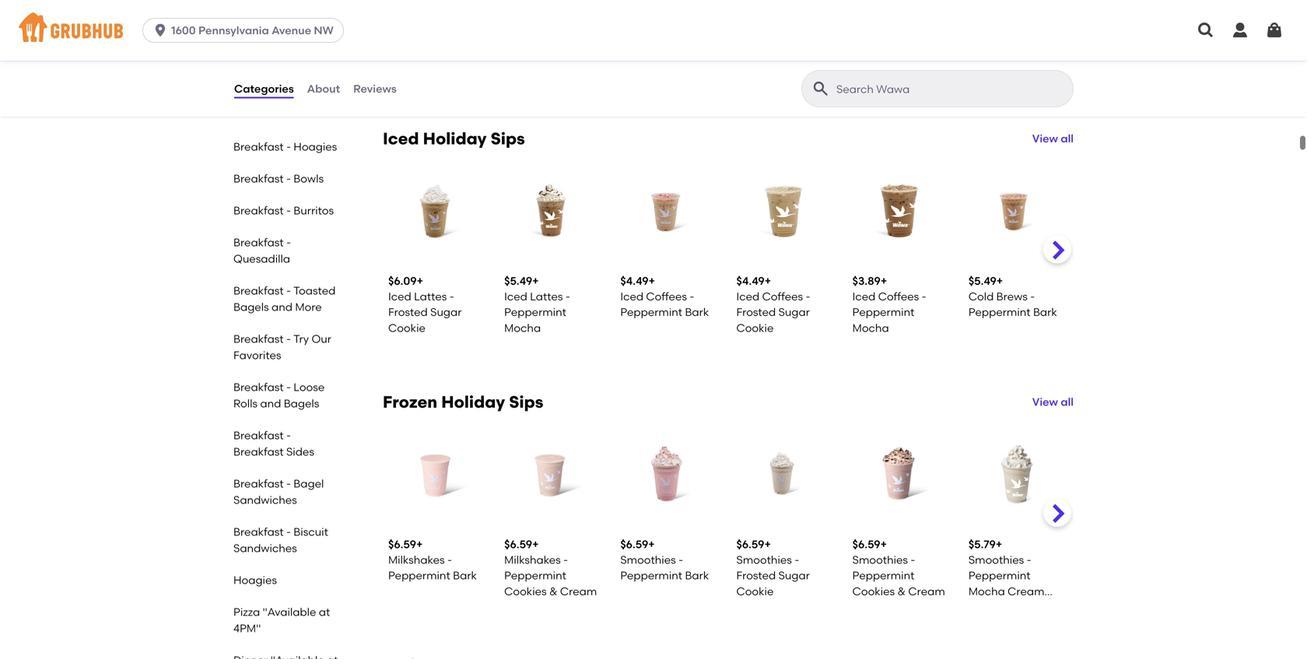 Task type: vqa. For each thing, say whether or not it's contained in the screenshot.


Task type: locate. For each thing, give the bounding box(es) containing it.
0 vertical spatial all
[[1061, 132, 1074, 145]]

3 smoothies from the left
[[853, 553, 908, 567]]

- inside hot lattes - frosted sugar cookie
[[446, 26, 450, 40]]

breakfast up favorites
[[234, 332, 284, 346]]

iced coffees - peppermint mocha image
[[853, 163, 947, 257]]

1 $6.59 from the left
[[388, 538, 416, 551]]

0 horizontal spatial &
[[550, 585, 558, 598]]

hot inside hot lattes - frosted sugar cookie
[[388, 26, 407, 40]]

iced holiday sips
[[383, 129, 525, 149]]

peppermint inside $4.49 + iced coffees - peppermint bark
[[621, 306, 683, 319]]

0 horizontal spatial milkshakes
[[388, 553, 445, 567]]

holiday blend coffee - holiday blend button
[[963, 0, 1069, 79]]

+ down the milkshakes - peppermint bark image on the bottom left of the page
[[416, 538, 423, 551]]

$4.49 inside $4.49 + iced coffees - frosted sugar cookie
[[737, 274, 765, 287]]

6 breakfast from the top
[[234, 332, 284, 346]]

2 $5.49 from the left
[[969, 274, 997, 287]]

+ for $4.49 + iced coffees - peppermint bark
[[649, 274, 655, 287]]

0 vertical spatial sandwiches
[[234, 493, 297, 507]]

2 coffees from the left
[[762, 290, 803, 303]]

0 vertical spatial and
[[272, 300, 293, 314]]

breakfast - hoagies
[[234, 140, 337, 153]]

2 view all button from the top
[[1033, 394, 1074, 410]]

+ up brews
[[997, 274, 1004, 287]]

$6.59 + milkshakes - peppermint bark
[[388, 538, 477, 582]]

$5.49 for iced
[[505, 274, 533, 287]]

hot inside the hot lattes - peppermint mocha
[[505, 26, 524, 40]]

2 hot from the left
[[505, 26, 524, 40]]

+ down iced coffees - peppermint mocha image
[[881, 274, 888, 287]]

$6.59 for $6.59 + smoothies - peppermint cookies & cream
[[853, 538, 881, 551]]

sandwiches inside breakfast - biscuit sandwiches
[[234, 542, 297, 555]]

4 $6.59 from the left
[[737, 538, 765, 551]]

breakfast - loose rolls and bagels
[[234, 381, 325, 410]]

- inside breakfast - try our favorites
[[286, 332, 291, 346]]

$6.59 inside the $6.59 + smoothies - peppermint cookies & cream
[[853, 538, 881, 551]]

lattes inside hot lattes - frosted sugar cookie
[[410, 26, 443, 40]]

peppermint
[[505, 42, 567, 55], [737, 42, 799, 55], [505, 306, 567, 319], [621, 306, 683, 319], [853, 306, 915, 319], [969, 306, 1031, 319], [388, 569, 451, 582], [505, 569, 567, 582], [621, 569, 683, 582], [853, 569, 915, 582], [969, 569, 1031, 582]]

cookie
[[388, 58, 426, 71], [388, 321, 426, 335], [737, 321, 774, 335], [737, 585, 774, 598]]

+ down "iced lattes - frosted sugar cookie" image
[[417, 274, 423, 287]]

- inside the breakfast - breakfast sides
[[286, 429, 291, 442]]

4 breakfast from the top
[[234, 236, 284, 249]]

sandwiches up breakfast - biscuit sandwiches
[[234, 493, 297, 507]]

$6.59
[[388, 538, 416, 551], [505, 538, 533, 551], [621, 538, 649, 551], [737, 538, 765, 551], [853, 538, 881, 551]]

smoothies for smoothies - frosted sugar cookie
[[737, 553, 792, 567]]

1 horizontal spatial hoagies
[[294, 140, 337, 153]]

5 breakfast from the top
[[234, 284, 284, 297]]

+ inside $5.49 + cold brews - peppermint bark
[[997, 274, 1004, 287]]

2 $6.59 from the left
[[505, 538, 533, 551]]

+ inside '$5.79 + smoothies - peppermint mocha cream smoothie'
[[996, 538, 1003, 551]]

hot
[[388, 26, 407, 40], [505, 26, 524, 40], [737, 26, 756, 40]]

1 horizontal spatial bagels
[[284, 397, 319, 410]]

magnifying glass icon image
[[812, 79, 831, 98]]

peppermint inside $6.59 + milkshakes - peppermint cookies & cream
[[505, 569, 567, 582]]

iced inside $6.09 + iced lattes - frosted sugar cookie
[[388, 290, 412, 303]]

0 horizontal spatial hot
[[388, 26, 407, 40]]

$4.49 for $4.49 + iced coffees - peppermint bark
[[621, 274, 649, 287]]

brews
[[997, 290, 1028, 303]]

cookies
[[737, 58, 779, 71], [505, 585, 547, 598], [853, 585, 895, 598]]

all
[[1061, 132, 1074, 145], [1061, 396, 1074, 409]]

cream inside '$5.79 + smoothies - peppermint mocha cream smoothie'
[[1008, 585, 1045, 598]]

sips for frozen holiday sips
[[509, 392, 544, 412]]

peppermint inside $5.49 + iced lattes - peppermint mocha
[[505, 306, 567, 319]]

breakfast - toasted bagels and more
[[234, 284, 336, 314]]

burritos
[[294, 204, 334, 217]]

$4.49 inside $4.49 + iced coffees - peppermint bark
[[621, 274, 649, 287]]

1 all from the top
[[1061, 132, 1074, 145]]

peppermint inside hot chocolates - peppermint cookies & cream
[[737, 42, 799, 55]]

& inside hot chocolates - peppermint cookies & cream
[[782, 58, 790, 71]]

peppermint inside $6.59 + milkshakes - peppermint bark
[[388, 569, 451, 582]]

$4.49 + iced coffees - frosted sugar cookie
[[737, 274, 811, 335]]

view all button
[[1033, 131, 1074, 147], [1033, 394, 1074, 410]]

breakfast for breakfast - biscuit sandwiches
[[234, 525, 284, 539]]

bark
[[685, 306, 709, 319], [1034, 306, 1058, 319], [453, 569, 477, 582], [685, 569, 709, 582]]

1 sandwiches from the top
[[234, 493, 297, 507]]

sips
[[491, 129, 525, 149], [509, 392, 544, 412]]

breakfast down rolls
[[234, 429, 284, 442]]

milkshakes
[[388, 553, 445, 567], [505, 553, 561, 567]]

2 horizontal spatial coffees
[[879, 290, 920, 303]]

0 horizontal spatial $5.49
[[505, 274, 533, 287]]

iced lattes - peppermint mocha image
[[505, 163, 599, 257]]

categories button
[[234, 61, 295, 117]]

1 hot from the left
[[388, 26, 407, 40]]

&
[[782, 58, 790, 71], [550, 585, 558, 598], [898, 585, 906, 598]]

sugar
[[431, 42, 462, 55], [431, 306, 462, 319], [779, 306, 810, 319], [779, 569, 810, 582]]

+ down the "milkshakes - peppermint cookies & cream" image
[[533, 538, 539, 551]]

iced
[[383, 129, 419, 149], [388, 290, 412, 303], [505, 290, 528, 303], [621, 290, 644, 303], [737, 290, 760, 303], [853, 290, 876, 303]]

breakfast for breakfast - toasted bagels and more
[[234, 284, 284, 297]]

coffees for bark
[[646, 290, 687, 303]]

and
[[272, 300, 293, 314], [260, 397, 281, 410]]

bagels down loose
[[284, 397, 319, 410]]

bagels
[[234, 300, 269, 314], [284, 397, 319, 410]]

1 breakfast from the top
[[234, 140, 284, 153]]

hot for hot lattes - frosted sugar cookie
[[388, 26, 407, 40]]

1 horizontal spatial svg image
[[1266, 21, 1284, 40]]

5 $6.59 from the left
[[853, 538, 881, 551]]

0 horizontal spatial hoagies
[[234, 574, 277, 587]]

lattes
[[410, 26, 443, 40], [526, 26, 559, 40], [414, 290, 447, 303], [530, 290, 563, 303]]

0 vertical spatial view
[[1033, 132, 1059, 145]]

1600 pennsylvania avenue nw button
[[143, 18, 350, 43]]

1 vertical spatial view all button
[[1033, 394, 1074, 410]]

breakfast - quesadilla
[[234, 236, 291, 265]]

sides
[[286, 445, 314, 458]]

1 horizontal spatial svg image
[[1231, 21, 1250, 40]]

breakfast for breakfast - bowls
[[234, 172, 284, 185]]

sugar inside $6.59 + smoothies - frosted sugar cookie
[[779, 569, 810, 582]]

0 horizontal spatial blend
[[969, 58, 999, 71]]

holiday up coffee
[[969, 26, 1009, 40]]

3 coffees from the left
[[879, 290, 920, 303]]

about
[[307, 82, 340, 95]]

breakfast up breakfast - bowls
[[234, 140, 284, 153]]

iced inside $3.89 + iced coffees - peppermint mocha
[[853, 290, 876, 303]]

view
[[1033, 132, 1059, 145], [1033, 396, 1059, 409]]

view for iced holiday sips
[[1033, 132, 1059, 145]]

view for frozen holiday sips
[[1033, 396, 1059, 409]]

11 breakfast from the top
[[234, 525, 284, 539]]

$6.09
[[388, 274, 417, 287]]

0 horizontal spatial svg image
[[1197, 21, 1216, 40]]

hoagies
[[294, 140, 337, 153], [234, 574, 277, 587]]

svg image
[[1197, 21, 1216, 40], [1231, 21, 1250, 40]]

hot lattes - peppermint mocha
[[505, 26, 567, 71]]

smoothies - peppermint cookies & cream image
[[853, 426, 947, 521]]

iced for $3.89 + iced coffees - peppermint mocha
[[853, 290, 876, 303]]

breakfast down 'breakfast - bagel sandwiches' at the bottom of the page
[[234, 525, 284, 539]]

try
[[294, 332, 309, 346]]

1 horizontal spatial milkshakes
[[505, 553, 561, 567]]

1 horizontal spatial coffees
[[762, 290, 803, 303]]

$5.49 inside $5.49 + cold brews - peppermint bark
[[969, 274, 997, 287]]

- inside hot chocolates - peppermint cookies & cream
[[822, 26, 827, 40]]

2 horizontal spatial &
[[898, 585, 906, 598]]

cookie inside hot lattes - frosted sugar cookie
[[388, 58, 426, 71]]

+ down 'iced coffees - peppermint bark' image
[[649, 274, 655, 287]]

+ inside the $6.59 + smoothies - peppermint cookies & cream
[[881, 538, 887, 551]]

1 vertical spatial view all
[[1033, 396, 1074, 409]]

+ inside $6.59 + milkshakes - peppermint bark
[[416, 538, 423, 551]]

+ down 'smoothies - peppermint bark' image
[[649, 538, 655, 551]]

+ down iced coffees - frosted sugar cookie image
[[765, 274, 771, 287]]

0 vertical spatial view all button
[[1033, 131, 1074, 147]]

+
[[417, 274, 423, 287], [533, 274, 539, 287], [649, 274, 655, 287], [765, 274, 771, 287], [881, 274, 888, 287], [997, 274, 1004, 287], [416, 538, 423, 551], [533, 538, 539, 551], [649, 538, 655, 551], [765, 538, 771, 551], [881, 538, 887, 551], [996, 538, 1003, 551]]

avenue
[[272, 24, 311, 37]]

cookies for $6.59 + milkshakes - peppermint cookies & cream
[[505, 585, 547, 598]]

0 vertical spatial hoagies
[[294, 140, 337, 153]]

2 horizontal spatial cookies
[[853, 585, 895, 598]]

breakfast inside the breakfast - toasted bagels and more
[[234, 284, 284, 297]]

peppermint inside the $6.59 + smoothies - peppermint cookies & cream
[[853, 569, 915, 582]]

$6.59 for $6.59 + milkshakes - peppermint bark
[[388, 538, 416, 551]]

svg image inside 1600 pennsylvania avenue nw 'button'
[[153, 23, 168, 38]]

sandwiches down biscuit
[[234, 542, 297, 555]]

1 coffees from the left
[[646, 290, 687, 303]]

+ inside $6.59 + milkshakes - peppermint cookies & cream
[[533, 538, 539, 551]]

+ inside $6.59 + smoothies - peppermint bark
[[649, 538, 655, 551]]

view all for iced holiday sips
[[1033, 132, 1074, 145]]

- inside '$5.79 + smoothies - peppermint mocha cream smoothie'
[[1027, 553, 1032, 567]]

frosted
[[388, 42, 428, 55], [388, 306, 428, 319], [737, 306, 776, 319], [737, 569, 776, 582]]

cold
[[969, 290, 994, 303]]

breakfast inside breakfast - biscuit sandwiches
[[234, 525, 284, 539]]

hot chocolates - peppermint cookies & cream
[[737, 26, 829, 71]]

sandwiches for bagel
[[234, 493, 297, 507]]

& for $6.59 + smoothies - peppermint cookies & cream
[[898, 585, 906, 598]]

10 breakfast from the top
[[234, 477, 284, 490]]

coffees inside $4.49 + iced coffees - peppermint bark
[[646, 290, 687, 303]]

smoothies inside the $6.59 + smoothies - peppermint cookies & cream
[[853, 553, 908, 567]]

+ up "smoothie"
[[996, 538, 1003, 551]]

2 horizontal spatial hot
[[737, 26, 756, 40]]

cookies inside $6.59 + milkshakes - peppermint cookies & cream
[[505, 585, 547, 598]]

1 vertical spatial and
[[260, 397, 281, 410]]

mocha
[[505, 58, 541, 71], [505, 321, 541, 335], [853, 321, 889, 335], [969, 585, 1006, 598]]

iced inside $4.49 + iced coffees - peppermint bark
[[621, 290, 644, 303]]

7 breakfast from the top
[[234, 381, 284, 394]]

$6.59 inside $6.59 + milkshakes - peppermint cookies & cream
[[505, 538, 533, 551]]

and right rolls
[[260, 397, 281, 410]]

frosted inside hot lattes - frosted sugar cookie
[[388, 42, 428, 55]]

2 view all from the top
[[1033, 396, 1074, 409]]

breakfast for breakfast - quesadilla
[[234, 236, 284, 249]]

coffees inside $4.49 + iced coffees - frosted sugar cookie
[[762, 290, 803, 303]]

& inside $6.59 + milkshakes - peppermint cookies & cream
[[550, 585, 558, 598]]

0 horizontal spatial cookies
[[505, 585, 547, 598]]

2 sandwiches from the top
[[234, 542, 297, 555]]

1 horizontal spatial $5.49
[[969, 274, 997, 287]]

$6.59 + milkshakes - peppermint cookies & cream
[[505, 538, 597, 598]]

+ for $6.59 + smoothies - peppermint bark
[[649, 538, 655, 551]]

breakfast for breakfast - breakfast sides
[[234, 429, 284, 442]]

breakfast inside breakfast - quesadilla
[[234, 236, 284, 249]]

0 horizontal spatial $4.49
[[621, 274, 649, 287]]

hoagies up pizza
[[234, 574, 277, 587]]

coffees
[[646, 290, 687, 303], [762, 290, 803, 303], [879, 290, 920, 303]]

1 horizontal spatial $4.49
[[737, 274, 765, 287]]

1 $5.49 from the left
[[505, 274, 533, 287]]

2 smoothies from the left
[[737, 553, 792, 567]]

breakfast left sides
[[234, 445, 284, 458]]

breakfast inside breakfast - try our favorites
[[234, 332, 284, 346]]

- inside breakfast - biscuit sandwiches
[[286, 525, 291, 539]]

and left more
[[272, 300, 293, 314]]

breakfast
[[234, 140, 284, 153], [234, 172, 284, 185], [234, 204, 284, 217], [234, 236, 284, 249], [234, 284, 284, 297], [234, 332, 284, 346], [234, 381, 284, 394], [234, 429, 284, 442], [234, 445, 284, 458], [234, 477, 284, 490], [234, 525, 284, 539]]

2 $4.49 from the left
[[737, 274, 765, 287]]

lattes inside the hot lattes - peppermint mocha
[[526, 26, 559, 40]]

blend
[[1012, 26, 1042, 40], [969, 58, 999, 71]]

breakfast for breakfast - try our favorites
[[234, 332, 284, 346]]

1 $4.49 from the left
[[621, 274, 649, 287]]

1 horizontal spatial cookies
[[737, 58, 779, 71]]

breakfast - biscuit sandwiches
[[234, 525, 328, 555]]

breakfast down quesadilla
[[234, 284, 284, 297]]

1 view all button from the top
[[1033, 131, 1074, 147]]

bagels up favorites
[[234, 300, 269, 314]]

breakfast inside tab
[[234, 140, 284, 153]]

breakfast up quesadilla
[[234, 236, 284, 249]]

+ down smoothies - frosted sugar cookie image
[[765, 538, 771, 551]]

sugar inside hot lattes - frosted sugar cookie
[[431, 42, 462, 55]]

svg image
[[1266, 21, 1284, 40], [153, 23, 168, 38]]

1 horizontal spatial &
[[782, 58, 790, 71]]

hot inside hot chocolates - peppermint cookies & cream
[[737, 26, 756, 40]]

cookie inside $4.49 + iced coffees - frosted sugar cookie
[[737, 321, 774, 335]]

1 vertical spatial blend
[[969, 58, 999, 71]]

breakfast down breakfast - bowls
[[234, 204, 284, 217]]

view up cold brews - peppermint bark image
[[1033, 132, 1059, 145]]

bagels inside the breakfast - loose rolls and bagels
[[284, 397, 319, 410]]

1 horizontal spatial hot
[[505, 26, 524, 40]]

all for iced holiday sips
[[1061, 132, 1074, 145]]

cold brews - peppermint bark image
[[969, 163, 1063, 257]]

cream inside $6.59 + milkshakes - peppermint cookies & cream
[[560, 585, 597, 598]]

smoothies inside '$5.79 + smoothies - peppermint mocha cream smoothie'
[[969, 553, 1025, 567]]

- inside $6.09 + iced lattes - frosted sugar cookie
[[450, 290, 454, 303]]

breakfast up rolls
[[234, 381, 284, 394]]

4 smoothies from the left
[[969, 553, 1025, 567]]

breakfast - burritos
[[234, 204, 334, 217]]

cookies for $6.59 + smoothies - peppermint cookies & cream
[[853, 585, 895, 598]]

$6.59 inside $6.59 + smoothies - frosted sugar cookie
[[737, 538, 765, 551]]

cream inside hot chocolates - peppermint cookies & cream
[[793, 58, 829, 71]]

smoothies inside $6.59 + smoothies - peppermint bark
[[621, 553, 676, 567]]

- inside the hot lattes - peppermint mocha
[[562, 26, 566, 40]]

holiday
[[969, 26, 1009, 40], [1015, 42, 1055, 55], [423, 129, 487, 149], [442, 392, 505, 412]]

cookie inside $6.09 + iced lattes - frosted sugar cookie
[[388, 321, 426, 335]]

1 vertical spatial all
[[1061, 396, 1074, 409]]

breakfast up breakfast - burritos on the top left of page
[[234, 172, 284, 185]]

2 milkshakes from the left
[[505, 553, 561, 567]]

frozen holiday sips
[[383, 392, 544, 412]]

hot for hot chocolates - peppermint cookies & cream
[[737, 26, 756, 40]]

1 smoothies from the left
[[621, 553, 676, 567]]

1 view from the top
[[1033, 132, 1059, 145]]

$5.49 inside $5.49 + iced lattes - peppermint mocha
[[505, 274, 533, 287]]

+ down iced lattes - peppermint mocha image
[[533, 274, 539, 287]]

0 vertical spatial bagels
[[234, 300, 269, 314]]

0 vertical spatial sips
[[491, 129, 525, 149]]

$4.49
[[621, 274, 649, 287], [737, 274, 765, 287]]

cookie inside $6.59 + smoothies - frosted sugar cookie
[[737, 585, 774, 598]]

holiday up "iced lattes - frosted sugar cookie" image
[[423, 129, 487, 149]]

view up smoothies - peppermint mocha cream smoothie image
[[1033, 396, 1059, 409]]

$5.49 for cold
[[969, 274, 997, 287]]

$6.59 inside $6.59 + milkshakes - peppermint bark
[[388, 538, 416, 551]]

hot chocolates - peppermint cookies & cream button
[[731, 0, 837, 79]]

2 all from the top
[[1061, 396, 1074, 409]]

iced inside $5.49 + iced lattes - peppermint mocha
[[505, 290, 528, 303]]

frozen
[[383, 392, 438, 412]]

+ for $6.59 + milkshakes - peppermint cookies & cream
[[533, 538, 539, 551]]

categories
[[234, 82, 294, 95]]

hoagies up "bowls" in the left of the page
[[294, 140, 337, 153]]

3 hot from the left
[[737, 26, 756, 40]]

milkshakes inside $6.59 + milkshakes - peppermint bark
[[388, 553, 445, 567]]

+ inside $6.09 + iced lattes - frosted sugar cookie
[[417, 274, 423, 287]]

+ for $5.79 + smoothies - peppermint mocha cream smoothie
[[996, 538, 1003, 551]]

$4.49 + iced coffees - peppermint bark
[[621, 274, 709, 319]]

3 $6.59 from the left
[[621, 538, 649, 551]]

- inside $4.49 + iced coffees - peppermint bark
[[690, 290, 695, 303]]

and for more
[[272, 300, 293, 314]]

frosted inside $4.49 + iced coffees - frosted sugar cookie
[[737, 306, 776, 319]]

smoothies for smoothies - peppermint cookies & cream
[[853, 553, 908, 567]]

and inside the breakfast - loose rolls and bagels
[[260, 397, 281, 410]]

loose
[[294, 381, 325, 394]]

8 breakfast from the top
[[234, 429, 284, 442]]

and inside the breakfast - toasted bagels and more
[[272, 300, 293, 314]]

view all
[[1033, 132, 1074, 145], [1033, 396, 1074, 409]]

3 breakfast from the top
[[234, 204, 284, 217]]

+ down smoothies - peppermint cookies & cream image
[[881, 538, 887, 551]]

1 vertical spatial bagels
[[284, 397, 319, 410]]

0 horizontal spatial coffees
[[646, 290, 687, 303]]

-
[[446, 26, 450, 40], [562, 26, 566, 40], [822, 26, 827, 40], [1007, 42, 1012, 55], [286, 140, 291, 153], [286, 172, 291, 185], [286, 204, 291, 217], [286, 236, 291, 249], [286, 284, 291, 297], [450, 290, 454, 303], [566, 290, 570, 303], [690, 290, 695, 303], [806, 290, 811, 303], [922, 290, 927, 303], [1031, 290, 1035, 303], [286, 332, 291, 346], [286, 381, 291, 394], [286, 429, 291, 442], [286, 477, 291, 490], [286, 525, 291, 539], [448, 553, 452, 567], [564, 553, 568, 567], [679, 553, 683, 567], [795, 553, 800, 567], [911, 553, 916, 567], [1027, 553, 1032, 567]]

$5.49
[[505, 274, 533, 287], [969, 274, 997, 287]]

0 horizontal spatial bagels
[[234, 300, 269, 314]]

milkshakes inside $6.59 + milkshakes - peppermint cookies & cream
[[505, 553, 561, 567]]

0 horizontal spatial svg image
[[153, 23, 168, 38]]

hot for hot lattes - peppermint mocha
[[505, 26, 524, 40]]

- inside $3.89 + iced coffees - peppermint mocha
[[922, 290, 927, 303]]

cream
[[793, 58, 829, 71], [560, 585, 597, 598], [909, 585, 946, 598], [1008, 585, 1045, 598]]

smoothies
[[621, 553, 676, 567], [737, 553, 792, 567], [853, 553, 908, 567], [969, 553, 1025, 567]]

+ for $5.49 + iced lattes - peppermint mocha
[[533, 274, 539, 287]]

sandwiches
[[234, 493, 297, 507], [234, 542, 297, 555]]

peppermint inside '$5.79 + smoothies - peppermint mocha cream smoothie'
[[969, 569, 1031, 582]]

cream inside the $6.59 + smoothies - peppermint cookies & cream
[[909, 585, 946, 598]]

1 vertical spatial sips
[[509, 392, 544, 412]]

mocha inside '$5.79 + smoothies - peppermint mocha cream smoothie'
[[969, 585, 1006, 598]]

breakfast down the breakfast - breakfast sides
[[234, 477, 284, 490]]

1 vertical spatial view
[[1033, 396, 1059, 409]]

$6.59 + smoothies - frosted sugar cookie
[[737, 538, 810, 598]]

coffees inside $3.89 + iced coffees - peppermint mocha
[[879, 290, 920, 303]]

0 vertical spatial blend
[[1012, 26, 1042, 40]]

0 vertical spatial view all
[[1033, 132, 1074, 145]]

smoothies - peppermint mocha cream smoothie image
[[969, 426, 1063, 521]]

2 view from the top
[[1033, 396, 1059, 409]]

2 breakfast from the top
[[234, 172, 284, 185]]

1 milkshakes from the left
[[388, 553, 445, 567]]

breakfast for breakfast - bagel sandwiches
[[234, 477, 284, 490]]

1 view all from the top
[[1033, 132, 1074, 145]]

breakfast - bowls
[[234, 172, 324, 185]]

1 vertical spatial sandwiches
[[234, 542, 297, 555]]

reviews
[[353, 82, 397, 95]]



Task type: describe. For each thing, give the bounding box(es) containing it.
$6.59 for $6.59 + milkshakes - peppermint cookies & cream
[[505, 538, 533, 551]]

favorites
[[234, 349, 281, 362]]

at
[[319, 606, 330, 619]]

hot lattes - peppermint mocha button
[[498, 0, 605, 79]]

iced coffees - frosted sugar cookie image
[[737, 163, 831, 257]]

- inside the breakfast - toasted bagels and more
[[286, 284, 291, 297]]

iced for $6.09 + iced lattes - frosted sugar cookie
[[388, 290, 412, 303]]

biscuit
[[294, 525, 328, 539]]

about button
[[306, 61, 341, 117]]

reviews button
[[353, 61, 398, 117]]

caret right icon image
[[336, 142, 346, 151]]

quesadilla
[[234, 252, 290, 265]]

mocha inside the hot lattes - peppermint mocha
[[505, 58, 541, 71]]

breakfast - hoagies tab
[[227, 135, 349, 158]]

- inside tab
[[286, 140, 291, 153]]

- inside breakfast - quesadilla
[[286, 236, 291, 249]]

1600 pennsylvania avenue nw
[[171, 24, 334, 37]]

bagel
[[294, 477, 324, 490]]

smoothies - peppermint bark image
[[621, 426, 715, 521]]

1 vertical spatial hoagies
[[234, 574, 277, 587]]

- inside $4.49 + iced coffees - frosted sugar cookie
[[806, 290, 811, 303]]

sandwiches for biscuit
[[234, 542, 297, 555]]

lattes inside $5.49 + iced lattes - peppermint mocha
[[530, 290, 563, 303]]

sugar inside $4.49 + iced coffees - frosted sugar cookie
[[779, 306, 810, 319]]

+ for $3.89 + iced coffees - peppermint mocha
[[881, 274, 888, 287]]

breakfast for breakfast - loose rolls and bagels
[[234, 381, 284, 394]]

iced lattes - frosted sugar cookie image
[[388, 163, 483, 257]]

rolls
[[234, 397, 258, 410]]

- inside holiday blend coffee - holiday blend
[[1007, 42, 1012, 55]]

$6.59 for $6.59 + smoothies - peppermint bark
[[621, 538, 649, 551]]

view all for frozen holiday sips
[[1033, 396, 1074, 409]]

frosted inside $6.59 + smoothies - frosted sugar cookie
[[737, 569, 776, 582]]

9 breakfast from the top
[[234, 445, 284, 458]]

- inside $5.49 + cold brews - peppermint bark
[[1031, 290, 1035, 303]]

bark inside $5.49 + cold brews - peppermint bark
[[1034, 306, 1058, 319]]

Search Wawa search field
[[835, 82, 1069, 97]]

+ for $6.09 + iced lattes - frosted sugar cookie
[[417, 274, 423, 287]]

peppermint inside $6.59 + smoothies - peppermint bark
[[621, 569, 683, 582]]

$6.59 + smoothies - peppermint bark
[[621, 538, 709, 582]]

breakfast for breakfast - hoagies
[[234, 140, 284, 153]]

hot lattes - frosted sugar cookie button
[[382, 0, 489, 79]]

+ for $6.59 + smoothies - peppermint cookies & cream
[[881, 538, 887, 551]]

more
[[295, 300, 322, 314]]

smoothies for smoothies - peppermint mocha cream smoothie
[[969, 553, 1025, 567]]

1 horizontal spatial blend
[[1012, 26, 1042, 40]]

view all button for frozen holiday sips
[[1033, 394, 1074, 410]]

breakfast for breakfast - burritos
[[234, 204, 284, 217]]

pizza "available at 4pm"
[[234, 606, 330, 635]]

iced for $5.49 + iced lattes - peppermint mocha
[[505, 290, 528, 303]]

1600
[[171, 24, 196, 37]]

breakfast - breakfast sides
[[234, 429, 314, 458]]

view all button for iced holiday sips
[[1033, 131, 1074, 147]]

bark inside $4.49 + iced coffees - peppermint bark
[[685, 306, 709, 319]]

pennsylvania
[[198, 24, 269, 37]]

$5.49 + iced lattes - peppermint mocha
[[505, 274, 570, 335]]

holiday blend coffee - holiday blend
[[969, 26, 1055, 71]]

mocha inside $3.89 + iced coffees - peppermint mocha
[[853, 321, 889, 335]]

coffees for mocha
[[879, 290, 920, 303]]

milkshakes for milkshakes - peppermint bark
[[388, 553, 445, 567]]

our
[[312, 332, 332, 346]]

smoothie
[[969, 601, 1019, 614]]

$6.59 for $6.59 + smoothies - frosted sugar cookie
[[737, 538, 765, 551]]

milkshakes - peppermint bark image
[[388, 426, 483, 521]]

iced coffees - peppermint bark image
[[621, 163, 715, 257]]

main navigation navigation
[[0, 0, 1308, 61]]

nw
[[314, 24, 334, 37]]

pizza
[[234, 606, 260, 619]]

$3.89
[[853, 274, 881, 287]]

+ for $6.59 + smoothies - frosted sugar cookie
[[765, 538, 771, 551]]

$5.79
[[969, 538, 996, 551]]

+ for $4.49 + iced coffees - frosted sugar cookie
[[765, 274, 771, 287]]

hot lattes - frosted sugar cookie
[[388, 26, 462, 71]]

sugar inside $6.09 + iced lattes - frosted sugar cookie
[[431, 306, 462, 319]]

iced for $4.49 + iced coffees - peppermint bark
[[621, 290, 644, 303]]

- inside $6.59 + smoothies - peppermint bark
[[679, 553, 683, 567]]

iced for $4.49 + iced coffees - frosted sugar cookie
[[737, 290, 760, 303]]

$3.89 + iced coffees - peppermint mocha
[[853, 274, 927, 335]]

$4.49 for $4.49 + iced coffees - frosted sugar cookie
[[737, 274, 765, 287]]

- inside $6.59 + milkshakes - peppermint cookies & cream
[[564, 553, 568, 567]]

bagels inside the breakfast - toasted bagels and more
[[234, 300, 269, 314]]

- inside $6.59 + milkshakes - peppermint bark
[[448, 553, 452, 567]]

lattes inside $6.09 + iced lattes - frosted sugar cookie
[[414, 290, 447, 303]]

coffees for sugar
[[762, 290, 803, 303]]

& for $6.59 + milkshakes - peppermint cookies & cream
[[550, 585, 558, 598]]

breakfast - bagel sandwiches
[[234, 477, 324, 507]]

chocolates
[[758, 26, 819, 40]]

peppermint inside $5.49 + cold brews - peppermint bark
[[969, 306, 1031, 319]]

smoothies for smoothies - peppermint bark
[[621, 553, 676, 567]]

breakfast - try our favorites
[[234, 332, 332, 362]]

"available
[[263, 606, 316, 619]]

peppermint inside $3.89 + iced coffees - peppermint mocha
[[853, 306, 915, 319]]

mocha inside $5.49 + iced lattes - peppermint mocha
[[505, 321, 541, 335]]

$6.09 + iced lattes - frosted sugar cookie
[[388, 274, 462, 335]]

cookies inside hot chocolates - peppermint cookies & cream
[[737, 58, 779, 71]]

1 svg image from the left
[[1197, 21, 1216, 40]]

bark inside $6.59 + milkshakes - peppermint bark
[[453, 569, 477, 582]]

smoothies - frosted sugar cookie image
[[737, 426, 831, 521]]

holiday right frozen
[[442, 392, 505, 412]]

milkshakes for milkshakes - peppermint cookies & cream
[[505, 553, 561, 567]]

peppermint inside 'button'
[[505, 42, 567, 55]]

sips for iced holiday sips
[[491, 129, 525, 149]]

+ for $5.49 + cold brews - peppermint bark
[[997, 274, 1004, 287]]

- inside 'breakfast - bagel sandwiches'
[[286, 477, 291, 490]]

milkshakes - peppermint cookies & cream image
[[505, 426, 599, 521]]

bowls
[[294, 172, 324, 185]]

hoagies inside tab
[[294, 140, 337, 153]]

frosted inside $6.09 + iced lattes - frosted sugar cookie
[[388, 306, 428, 319]]

$5.49 + cold brews - peppermint bark
[[969, 274, 1058, 319]]

+ for $6.59 + milkshakes - peppermint bark
[[416, 538, 423, 551]]

bark inside $6.59 + smoothies - peppermint bark
[[685, 569, 709, 582]]

holiday right coffee
[[1015, 42, 1055, 55]]

$5.79 + smoothies - peppermint mocha cream smoothie
[[969, 538, 1045, 614]]

- inside $6.59 + smoothies - frosted sugar cookie
[[795, 553, 800, 567]]

2 svg image from the left
[[1231, 21, 1250, 40]]

- inside the $6.59 + smoothies - peppermint cookies & cream
[[911, 553, 916, 567]]

toasted
[[294, 284, 336, 297]]

coffee
[[969, 42, 1005, 55]]

all for frozen holiday sips
[[1061, 396, 1074, 409]]

and for bagels
[[260, 397, 281, 410]]

- inside the breakfast - loose rolls and bagels
[[286, 381, 291, 394]]

$6.59 + smoothies - peppermint cookies & cream
[[853, 538, 946, 598]]

4pm"
[[234, 622, 261, 635]]

- inside $5.49 + iced lattes - peppermint mocha
[[566, 290, 570, 303]]



